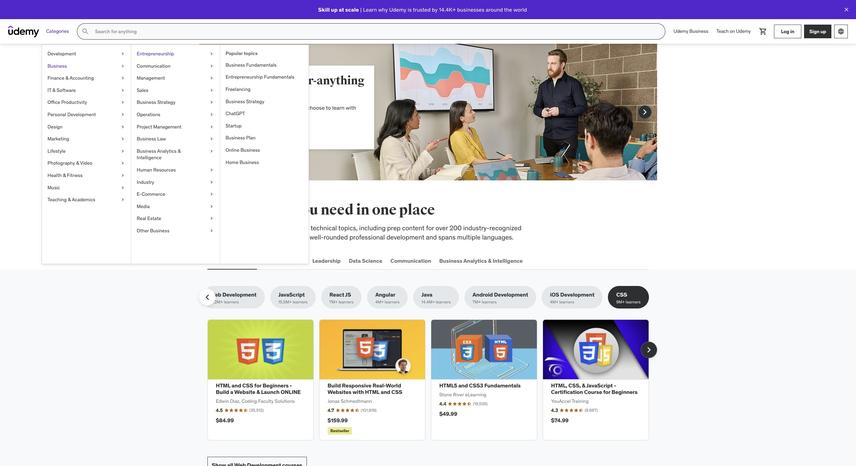 Task type: vqa. For each thing, say whether or not it's contained in the screenshot.
3d to the bottom
no



Task type: describe. For each thing, give the bounding box(es) containing it.
learners inside javascript 15.5m+ learners
[[293, 300, 308, 305]]

web development 12.2m+ learners
[[210, 291, 257, 305]]

categories button
[[42, 23, 73, 40]]

xsmall image for operations
[[209, 111, 214, 118]]

react
[[330, 291, 344, 298]]

strategy for the rightmost business strategy link
[[246, 98, 264, 104]]

business down "plan"
[[241, 147, 260, 153]]

online business
[[226, 147, 260, 153]]

4m+ inside angular 4m+ learners
[[376, 300, 384, 305]]

& inside the business analytics & intelligence link
[[178, 148, 181, 154]]

our
[[248, 233, 258, 241]]

beginners inside html, css, & javascript - certification course for beginners
[[612, 389, 638, 396]]

teach on udemy
[[717, 28, 751, 34]]

software
[[57, 87, 76, 93]]

udemy image
[[8, 26, 39, 37]]

html inside the build responsive real-world websites with html and css
[[365, 389, 380, 396]]

& inside html and css for beginners - build a website & launch online
[[257, 389, 260, 396]]

request a demo link
[[232, 125, 281, 141]]

& inside finance & accounting link
[[66, 75, 69, 81]]

development for personal development
[[67, 111, 96, 118]]

technical
[[311, 224, 337, 232]]

entrepreneurship link
[[131, 48, 220, 60]]

development down categories "dropdown button" on the top left of page
[[48, 51, 76, 57]]

music
[[48, 184, 60, 191]]

world
[[514, 6, 527, 13]]

certifications,
[[207, 233, 247, 241]]

12.2m+
[[210, 300, 223, 305]]

learners inside the css 9m+ learners
[[626, 300, 641, 305]]

close image
[[843, 6, 850, 13]]

real estate link
[[131, 213, 220, 225]]

media
[[137, 203, 150, 209]]

business down popular
[[226, 62, 245, 68]]

javascript 15.5m+ learners
[[279, 291, 308, 305]]

intelligence for business analytics & intelligence button
[[493, 257, 523, 264]]

business down "estate"
[[150, 228, 169, 234]]

14.4k+
[[439, 6, 456, 13]]

0 vertical spatial a
[[258, 129, 261, 136]]

industry-
[[463, 224, 490, 232]]

0 vertical spatial skills
[[254, 201, 291, 219]]

it for it & software
[[48, 87, 51, 93]]

catalog
[[259, 233, 281, 241]]

business left teach
[[690, 28, 709, 34]]

java 14.4m+ learners
[[422, 291, 451, 305]]

xsmall image for photography & video
[[120, 160, 125, 167]]

communication for communication link
[[137, 63, 171, 69]]

build for websites
[[328, 382, 341, 389]]

development for ios development 4m+ learners
[[561, 291, 595, 298]]

and inside the build responsive real-world websites with html and css
[[381, 389, 390, 396]]

ios
[[550, 291, 559, 298]]

and inside html and css for beginners - build a website & launch online
[[232, 382, 241, 389]]

sales
[[137, 87, 148, 93]]

1 vertical spatial next image
[[644, 345, 655, 355]]

other business
[[137, 228, 169, 234]]

4m+ inside ios development 4m+ learners
[[550, 300, 559, 305]]

topics,
[[339, 224, 358, 232]]

business law link
[[131, 133, 220, 145]]

personal development link
[[42, 109, 131, 121]]

choose
[[307, 104, 325, 111]]

1 vertical spatial the
[[230, 201, 252, 219]]

web development
[[209, 257, 256, 264]]

photography & video
[[48, 160, 92, 166]]

other
[[137, 228, 149, 234]]

business.
[[251, 112, 274, 119]]

shopping cart with 0 items image
[[759, 27, 768, 36]]

strategy for business strategy link to the left
[[157, 99, 176, 105]]

workplace
[[256, 224, 286, 232]]

& inside business analytics & intelligence button
[[488, 257, 492, 264]]

angular
[[376, 291, 395, 298]]

up for sign
[[821, 28, 827, 34]]

xsmall image for other business
[[209, 228, 214, 234]]

fundamentals inside carousel element
[[485, 382, 521, 389]]

css3
[[469, 382, 483, 389]]

websites
[[328, 389, 352, 396]]

html, css, & javascript - certification course for beginners link
[[551, 382, 638, 396]]

law
[[157, 136, 166, 142]]

entrepreneurship element
[[220, 45, 309, 264]]

0 horizontal spatial business strategy link
[[131, 97, 220, 109]]

why for teams
[[243, 104, 252, 111]]

html5
[[440, 382, 457, 389]]

business up finance
[[48, 63, 67, 69]]

teaching & academics
[[48, 197, 95, 203]]

science
[[362, 257, 382, 264]]

it & software
[[48, 87, 76, 93]]

it certifications
[[264, 257, 304, 264]]

sign
[[810, 28, 820, 34]]

demo
[[263, 129, 277, 136]]

xsmall image for development
[[120, 51, 125, 57]]

it certifications button
[[262, 253, 306, 269]]

data science button
[[348, 253, 384, 269]]

all
[[207, 201, 227, 219]]

music link
[[42, 182, 131, 194]]

industry link
[[131, 176, 220, 188]]

marketing
[[48, 136, 69, 142]]

certifications
[[270, 257, 304, 264]]

business plan link
[[220, 132, 309, 144]]

1 horizontal spatial business strategy link
[[220, 96, 309, 108]]

14.4m+
[[422, 300, 435, 305]]

categories
[[46, 28, 69, 34]]

learners inside web development 12.2m+ learners
[[224, 300, 239, 305]]

0 horizontal spatial business strategy
[[137, 99, 176, 105]]

xsmall image for management
[[209, 75, 214, 82]]

for inside html and css for beginners - build a website & launch online
[[254, 382, 262, 389]]

teach on udemy link
[[713, 23, 755, 40]]

industry
[[137, 179, 154, 185]]

css 9m+ learners
[[617, 291, 641, 305]]

javascript inside html, css, & javascript - certification course for beginners
[[587, 382, 613, 389]]

communication button
[[389, 253, 433, 269]]

finance & accounting link
[[42, 72, 131, 84]]

well-
[[310, 233, 324, 241]]

on
[[730, 28, 735, 34]]

management inside project management link
[[153, 124, 182, 130]]

entrepreneurship fundamentals link
[[220, 71, 309, 83]]

xsmall image for marketing
[[120, 136, 125, 142]]

|
[[360, 6, 362, 13]]

operations
[[137, 111, 160, 118]]

business up "operations"
[[137, 99, 156, 105]]

e-
[[137, 191, 142, 197]]

xsmall image for it & software
[[120, 87, 125, 94]]

lifestyle
[[48, 148, 66, 154]]

rounded
[[324, 233, 348, 241]]

world
[[386, 382, 401, 389]]

udemy inside teach on udemy link
[[736, 28, 751, 34]]

real-
[[373, 382, 386, 389]]

udemy business link
[[670, 23, 713, 40]]

business up chatgpt
[[226, 98, 245, 104]]

web for web development
[[209, 257, 220, 264]]

content
[[402, 224, 425, 232]]

certification
[[551, 389, 583, 396]]

& inside health & fitness link
[[63, 172, 66, 178]]

html and css for beginners - build a website & launch online link
[[216, 382, 301, 396]]

businesses
[[457, 6, 485, 13]]

development for web development
[[221, 257, 256, 264]]

- inside html and css for beginners - build a website & launch online
[[290, 382, 292, 389]]

xsmall image for industry
[[209, 179, 214, 186]]

ready-
[[263, 74, 298, 88]]

personal development
[[48, 111, 96, 118]]

business fundamentals
[[226, 62, 277, 68]]

marketing link
[[42, 133, 131, 145]]

to inside covering critical workplace skills to technical topics, including prep content for over 200 industry-recognized certifications, our catalog supports well-rounded professional development and spans multiple languages.
[[303, 224, 309, 232]]

up for skill
[[331, 6, 338, 13]]

0 vertical spatial next image
[[640, 107, 650, 118]]

development
[[387, 233, 425, 241]]

skill up at scale | learn why udemy is trusted by 14.4k+ businesses around the world
[[318, 6, 527, 13]]

photography
[[48, 160, 75, 166]]

html,
[[551, 382, 568, 389]]

health & fitness
[[48, 172, 83, 178]]

web for web development 12.2m+ learners
[[210, 291, 221, 298]]

leadership button
[[311, 253, 342, 269]]

scale
[[345, 6, 359, 13]]

with inside the build responsive real-world websites with html and css
[[353, 389, 364, 396]]

skills inside covering critical workplace skills to technical topics, including prep content for over 200 industry-recognized certifications, our catalog supports well-rounded professional development and spans multiple languages.
[[287, 224, 302, 232]]



Task type: locate. For each thing, give the bounding box(es) containing it.
1 vertical spatial carousel element
[[207, 320, 657, 441]]

0 vertical spatial with
[[346, 104, 356, 111]]

0 horizontal spatial strategy
[[157, 99, 176, 105]]

is
[[408, 6, 412, 13]]

analytics for the business analytics & intelligence link
[[157, 148, 177, 154]]

chatgpt link
[[220, 108, 309, 120]]

html left website
[[216, 382, 230, 389]]

1 horizontal spatial -
[[614, 382, 616, 389]]

xsmall image inside music link
[[120, 184, 125, 191]]

0 vertical spatial business analytics & intelligence
[[137, 148, 181, 161]]

css up 9m+
[[617, 291, 627, 298]]

2 4m+ from the left
[[550, 300, 559, 305]]

previous image inside topic filters element
[[202, 292, 213, 303]]

0 vertical spatial up
[[331, 6, 338, 13]]

xsmall image for music
[[120, 184, 125, 191]]

build down business fundamentals
[[232, 74, 261, 88]]

& inside html, css, & javascript - certification course for beginners
[[582, 382, 586, 389]]

xsmall image inside other business link
[[209, 228, 214, 234]]

web up 12.2m+
[[210, 291, 221, 298]]

business down "online business"
[[240, 159, 259, 165]]

operations link
[[131, 109, 220, 121]]

xsmall image for project management
[[209, 124, 214, 130]]

& inside it & software link
[[53, 87, 55, 93]]

0 horizontal spatial build
[[216, 389, 229, 396]]

xsmall image inside "office productivity" link
[[120, 99, 125, 106]]

office productivity
[[48, 99, 87, 105]]

0 vertical spatial javascript
[[279, 291, 305, 298]]

& right finance
[[66, 75, 69, 81]]

build inside build ready-for-anything teams see why leading organizations choose to learn with udemy business.
[[232, 74, 261, 88]]

fundamentals
[[246, 62, 277, 68], [264, 74, 295, 80], [485, 382, 521, 389]]

website
[[234, 389, 255, 396]]

previous image inside carousel element
[[206, 107, 217, 118]]

a left demo
[[258, 129, 261, 136]]

strategy inside entrepreneurship element
[[246, 98, 264, 104]]

learners inside ios development 4m+ learners
[[560, 300, 575, 305]]

1 horizontal spatial css
[[392, 389, 402, 396]]

- right course
[[614, 382, 616, 389]]

management inside "management" link
[[137, 75, 165, 81]]

xsmall image for human resources
[[209, 167, 214, 174]]

1 vertical spatial previous image
[[202, 292, 213, 303]]

for right course
[[604, 389, 611, 396]]

1 7m+ from the left
[[330, 300, 338, 305]]

1 vertical spatial web
[[210, 291, 221, 298]]

startup link
[[220, 120, 309, 132]]

1 horizontal spatial 7m+
[[473, 300, 481, 305]]

learners inside angular 4m+ learners
[[385, 300, 400, 305]]

xsmall image for communication
[[209, 63, 214, 69]]

why inside build ready-for-anything teams see why leading organizations choose to learn with udemy business.
[[243, 104, 252, 111]]

build
[[232, 74, 261, 88], [328, 382, 341, 389], [216, 389, 229, 396]]

home
[[226, 159, 239, 165]]

1 horizontal spatial it
[[264, 257, 268, 264]]

1 horizontal spatial beginners
[[612, 389, 638, 396]]

2 7m+ from the left
[[473, 300, 481, 305]]

7m+ down "android"
[[473, 300, 481, 305]]

1 horizontal spatial entrepreneurship
[[226, 74, 263, 80]]

0 horizontal spatial 7m+
[[330, 300, 338, 305]]

& right teaching
[[68, 197, 71, 203]]

javascript up 15.5m+
[[279, 291, 305, 298]]

xsmall image inside business link
[[120, 63, 125, 69]]

javascript inside javascript 15.5m+ learners
[[279, 291, 305, 298]]

xsmall image
[[209, 51, 214, 57], [120, 63, 125, 69], [209, 63, 214, 69], [120, 87, 125, 94], [209, 87, 214, 94], [120, 111, 125, 118], [209, 111, 214, 118], [209, 124, 214, 130], [120, 148, 125, 155], [209, 167, 214, 174], [120, 197, 125, 203], [209, 203, 214, 210], [209, 228, 214, 234]]

by
[[432, 6, 438, 13]]

& inside photography & video link
[[76, 160, 79, 166]]

fundamentals up entrepreneurship fundamentals
[[246, 62, 277, 68]]

covering
[[207, 224, 233, 232]]

1 vertical spatial why
[[243, 104, 252, 111]]

xsmall image inside industry link
[[209, 179, 214, 186]]

0 vertical spatial management
[[137, 75, 165, 81]]

0 horizontal spatial analytics
[[157, 148, 177, 154]]

management up sales
[[137, 75, 165, 81]]

business down spans at the right
[[439, 257, 463, 264]]

real
[[137, 216, 146, 222]]

it & software link
[[42, 84, 131, 97]]

launch
[[261, 389, 280, 396]]

& down languages. in the right of the page
[[488, 257, 492, 264]]

strategy down sales link
[[157, 99, 176, 105]]

why for |
[[378, 6, 388, 13]]

0 vertical spatial why
[[378, 6, 388, 13]]

startup
[[226, 123, 242, 129]]

0 vertical spatial to
[[326, 104, 331, 111]]

1 vertical spatial intelligence
[[493, 257, 523, 264]]

in inside log in link
[[791, 28, 795, 34]]

15.5m+
[[279, 300, 292, 305]]

html5 and css3 fundamentals link
[[440, 382, 521, 389]]

xsmall image inside sales link
[[209, 87, 214, 94]]

2 horizontal spatial build
[[328, 382, 341, 389]]

1 vertical spatial to
[[303, 224, 309, 232]]

2 vertical spatial fundamentals
[[485, 382, 521, 389]]

web inside web development 12.2m+ learners
[[210, 291, 221, 298]]

0 horizontal spatial beginners
[[263, 382, 289, 389]]

0 horizontal spatial the
[[230, 201, 252, 219]]

7m+ for android development
[[473, 300, 481, 305]]

analytics down multiple
[[464, 257, 487, 264]]

business inside button
[[439, 257, 463, 264]]

0 vertical spatial web
[[209, 257, 220, 264]]

1 vertical spatial javascript
[[587, 382, 613, 389]]

xsmall image inside project management link
[[209, 124, 214, 130]]

0 horizontal spatial it
[[48, 87, 51, 93]]

plan
[[246, 135, 256, 141]]

fundamentals for business fundamentals
[[246, 62, 277, 68]]

0 horizontal spatial in
[[356, 201, 370, 219]]

multiple
[[457, 233, 481, 241]]

skills up workplace
[[254, 201, 291, 219]]

finance & accounting
[[48, 75, 94, 81]]

xsmall image inside the human resources link
[[209, 167, 214, 174]]

0 horizontal spatial up
[[331, 6, 338, 13]]

1 horizontal spatial why
[[378, 6, 388, 13]]

including
[[359, 224, 386, 232]]

skill
[[318, 6, 330, 13]]

android
[[473, 291, 493, 298]]

languages.
[[482, 233, 514, 241]]

4 learners from the left
[[385, 300, 400, 305]]

for
[[426, 224, 434, 232], [254, 382, 262, 389], [604, 389, 611, 396]]

entrepreneurship up communication link
[[137, 51, 174, 57]]

1 horizontal spatial html
[[365, 389, 380, 396]]

to inside build ready-for-anything teams see why leading organizations choose to learn with udemy business.
[[326, 104, 331, 111]]

business down business law
[[137, 148, 156, 154]]

1 horizontal spatial up
[[821, 28, 827, 34]]

human resources
[[137, 167, 176, 173]]

you
[[294, 201, 318, 219]]

previous image for carousel element containing build ready-for-anything teams
[[206, 107, 217, 118]]

udemy
[[389, 6, 407, 13], [674, 28, 689, 34], [736, 28, 751, 34], [232, 112, 249, 119]]

management up law on the top left
[[153, 124, 182, 130]]

css,
[[569, 382, 581, 389]]

javascript right css,
[[587, 382, 613, 389]]

xsmall image inside marketing link
[[120, 136, 125, 142]]

xsmall image for e-commerce
[[209, 191, 214, 198]]

4m+ down ios
[[550, 300, 559, 305]]

xsmall image inside lifestyle "link"
[[120, 148, 125, 155]]

business analytics & intelligence for business analytics & intelligence button
[[439, 257, 523, 264]]

xsmall image for business law
[[209, 136, 214, 142]]

at
[[339, 6, 344, 13]]

business link
[[42, 60, 131, 72]]

1 horizontal spatial strategy
[[246, 98, 264, 104]]

previous image for topic filters element
[[202, 292, 213, 303]]

business analytics & intelligence inside button
[[439, 257, 523, 264]]

business analytics & intelligence for the business analytics & intelligence link
[[137, 148, 181, 161]]

6 learners from the left
[[482, 300, 497, 305]]

xsmall image inside "management" link
[[209, 75, 214, 82]]

skills up supports
[[287, 224, 302, 232]]

1 horizontal spatial in
[[791, 28, 795, 34]]

0 vertical spatial the
[[504, 6, 512, 13]]

udemy inside udemy business link
[[674, 28, 689, 34]]

0 vertical spatial it
[[48, 87, 51, 93]]

1 vertical spatial it
[[264, 257, 268, 264]]

in right log
[[791, 28, 795, 34]]

1 vertical spatial fundamentals
[[264, 74, 295, 80]]

a inside html and css for beginners - build a website & launch online
[[230, 389, 233, 396]]

- inside html, css, & javascript - certification course for beginners
[[614, 382, 616, 389]]

analytics down law on the top left
[[157, 148, 177, 154]]

it inside button
[[264, 257, 268, 264]]

1 horizontal spatial intelligence
[[493, 257, 523, 264]]

intelligence inside button
[[493, 257, 523, 264]]

css right real-
[[392, 389, 402, 396]]

entrepreneurship for entrepreneurship
[[137, 51, 174, 57]]

1 horizontal spatial javascript
[[587, 382, 613, 389]]

development down "office productivity" link
[[67, 111, 96, 118]]

intelligence down languages. in the right of the page
[[493, 257, 523, 264]]

html, css, & javascript - certification course for beginners
[[551, 382, 638, 396]]

development up 12.2m+
[[223, 291, 257, 298]]

xsmall image for business
[[120, 63, 125, 69]]

topic filters element
[[199, 286, 649, 309]]

fundamentals for entrepreneurship fundamentals
[[264, 74, 295, 80]]

- right "launch"
[[290, 382, 292, 389]]

xsmall image for finance & accounting
[[120, 75, 125, 82]]

xsmall image inside photography & video link
[[120, 160, 125, 167]]

development right ios
[[561, 291, 595, 298]]

0 horizontal spatial to
[[303, 224, 309, 232]]

around
[[486, 6, 503, 13]]

1 horizontal spatial business analytics & intelligence
[[439, 257, 523, 264]]

organizations
[[273, 104, 306, 111]]

communication down development on the left
[[391, 257, 431, 264]]

xsmall image for media
[[209, 203, 214, 210]]

css inside the css 9m+ learners
[[617, 291, 627, 298]]

for-
[[298, 74, 317, 88]]

business strategy down freelancing
[[226, 98, 264, 104]]

with right learn
[[346, 104, 356, 111]]

1 horizontal spatial the
[[504, 6, 512, 13]]

1 vertical spatial skills
[[287, 224, 302, 232]]

and inside covering critical workplace skills to technical topics, including prep content for over 200 industry-recognized certifications, our catalog supports well-rounded professional development and spans multiple languages.
[[426, 233, 437, 241]]

1 - from the left
[[290, 382, 292, 389]]

0 horizontal spatial for
[[254, 382, 262, 389]]

1 horizontal spatial to
[[326, 104, 331, 111]]

carousel element containing html and css for beginners - build a website & launch online
[[207, 320, 657, 441]]

1 vertical spatial business analytics & intelligence
[[439, 257, 523, 264]]

xsmall image for sales
[[209, 87, 214, 94]]

css left "launch"
[[242, 382, 253, 389]]

for left over
[[426, 224, 434, 232]]

learners inside the android development 7m+ learners
[[482, 300, 497, 305]]

video
[[80, 160, 92, 166]]

4m+ down angular
[[376, 300, 384, 305]]

css inside html and css for beginners - build a website & launch online
[[242, 382, 253, 389]]

business strategy link
[[220, 96, 309, 108], [131, 97, 220, 109]]

to up supports
[[303, 224, 309, 232]]

home business link
[[220, 156, 309, 169]]

xsmall image inside the development link
[[120, 51, 125, 57]]

the
[[504, 6, 512, 13], [230, 201, 252, 219]]

previous image
[[206, 107, 217, 118], [202, 292, 213, 303]]

project management link
[[131, 121, 220, 133]]

200
[[450, 224, 462, 232]]

7m+ inside the android development 7m+ learners
[[473, 300, 481, 305]]

business strategy link down "management" link on the left
[[131, 97, 220, 109]]

in up including
[[356, 201, 370, 219]]

carousel element containing build ready-for-anything teams
[[199, 44, 657, 181]]

2 - from the left
[[614, 382, 616, 389]]

build left website
[[216, 389, 229, 396]]

0 vertical spatial carousel element
[[199, 44, 657, 181]]

xsmall image inside personal development link
[[120, 111, 125, 118]]

need
[[321, 201, 354, 219]]

over
[[436, 224, 448, 232]]

7m+ down react
[[330, 300, 338, 305]]

development inside web development button
[[221, 257, 256, 264]]

html5 and css3 fundamentals
[[440, 382, 521, 389]]

for inside html, css, & javascript - certification course for beginners
[[604, 389, 611, 396]]

xsmall image for business analytics & intelligence
[[209, 148, 214, 155]]

fitness
[[67, 172, 83, 178]]

xsmall image for health & fitness
[[120, 172, 125, 179]]

html and css for beginners - build a website & launch online
[[216, 382, 301, 396]]

business strategy up "operations"
[[137, 99, 176, 105]]

& right css,
[[582, 382, 586, 389]]

5 learners from the left
[[436, 300, 451, 305]]

7m+ for react js
[[330, 300, 338, 305]]

intelligence
[[137, 155, 162, 161], [493, 257, 523, 264]]

beginners inside html and css for beginners - build a website & launch online
[[263, 382, 289, 389]]

build for teams
[[232, 74, 261, 88]]

1 horizontal spatial communication
[[391, 257, 431, 264]]

& down business law link
[[178, 148, 181, 154]]

xsmall image inside health & fitness link
[[120, 172, 125, 179]]

1 horizontal spatial analytics
[[464, 257, 487, 264]]

place
[[399, 201, 435, 219]]

0 horizontal spatial communication
[[137, 63, 171, 69]]

1 vertical spatial communication
[[391, 257, 431, 264]]

communication inside button
[[391, 257, 431, 264]]

business strategy inside entrepreneurship element
[[226, 98, 264, 104]]

intelligence up human
[[137, 155, 162, 161]]

1 4m+ from the left
[[376, 300, 384, 305]]

teams
[[232, 87, 265, 102]]

1 vertical spatial a
[[230, 389, 233, 396]]

1 learners from the left
[[224, 300, 239, 305]]

fundamentals down business fundamentals link on the top left
[[264, 74, 295, 80]]

communication link
[[131, 60, 220, 72]]

the left world
[[504, 6, 512, 13]]

personal
[[48, 111, 66, 118]]

0 horizontal spatial javascript
[[279, 291, 305, 298]]

entrepreneurship for entrepreneurship fundamentals
[[226, 74, 263, 80]]

web down certifications,
[[209, 257, 220, 264]]

0 horizontal spatial why
[[243, 104, 252, 111]]

for left the online
[[254, 382, 262, 389]]

with inside build ready-for-anything teams see why leading organizations choose to learn with udemy business.
[[346, 104, 356, 111]]

& left video
[[76, 160, 79, 166]]

build left "responsive"
[[328, 382, 341, 389]]

development down certifications,
[[221, 257, 256, 264]]

skills
[[254, 201, 291, 219], [287, 224, 302, 232]]

business analytics & intelligence down multiple
[[439, 257, 523, 264]]

anything
[[317, 74, 365, 88]]

analytics inside button
[[464, 257, 487, 264]]

0 horizontal spatial entrepreneurship
[[137, 51, 174, 57]]

xsmall image inside e-commerce link
[[209, 191, 214, 198]]

udemy business
[[674, 28, 709, 34]]

beginners right course
[[612, 389, 638, 396]]

xsmall image inside the real estate link
[[209, 216, 214, 222]]

productivity
[[61, 99, 87, 105]]

xsmall image
[[120, 51, 125, 57], [120, 75, 125, 82], [209, 75, 214, 82], [120, 99, 125, 106], [209, 99, 214, 106], [120, 124, 125, 130], [120, 136, 125, 142], [209, 136, 214, 142], [209, 148, 214, 155], [120, 160, 125, 167], [120, 172, 125, 179], [209, 179, 214, 186], [120, 184, 125, 191], [209, 191, 214, 198], [209, 216, 214, 222]]

learners inside react js 7m+ learners
[[339, 300, 354, 305]]

development inside personal development link
[[67, 111, 96, 118]]

1 vertical spatial analytics
[[464, 257, 487, 264]]

3 learners from the left
[[339, 300, 354, 305]]

2 horizontal spatial css
[[617, 291, 627, 298]]

health & fitness link
[[42, 170, 131, 182]]

communication for communication button
[[391, 257, 431, 264]]

business analytics & intelligence up human resources
[[137, 148, 181, 161]]

log in link
[[774, 25, 802, 38]]

xsmall image inside business law link
[[209, 136, 214, 142]]

1 horizontal spatial build
[[232, 74, 261, 88]]

1 vertical spatial with
[[353, 389, 364, 396]]

0 vertical spatial entrepreneurship
[[137, 51, 174, 57]]

choose a language image
[[838, 28, 845, 35]]

xsmall image inside finance & accounting link
[[120, 75, 125, 82]]

entrepreneurship up freelancing
[[226, 74, 263, 80]]

1 vertical spatial up
[[821, 28, 827, 34]]

see
[[232, 104, 241, 111]]

xsmall image for design
[[120, 124, 125, 130]]

html left world
[[365, 389, 380, 396]]

xsmall image for teaching & academics
[[120, 197, 125, 203]]

0 horizontal spatial business analytics & intelligence
[[137, 148, 181, 161]]

& inside the teaching & academics link
[[68, 197, 71, 203]]

sales link
[[131, 84, 220, 97]]

0 horizontal spatial html
[[216, 382, 230, 389]]

xsmall image for business strategy
[[209, 99, 214, 106]]

xsmall image inside the teaching & academics link
[[120, 197, 125, 203]]

& left "launch"
[[257, 389, 260, 396]]

css inside the build responsive real-world websites with html and css
[[392, 389, 402, 396]]

it left certifications at the left bottom of page
[[264, 257, 268, 264]]

0 horizontal spatial intelligence
[[137, 155, 162, 161]]

analytics for business analytics & intelligence button
[[464, 257, 487, 264]]

build inside the build responsive real-world websites with html and css
[[328, 382, 341, 389]]

udemy inside build ready-for-anything teams see why leading organizations choose to learn with udemy business.
[[232, 112, 249, 119]]

xsmall image inside operations link
[[209, 111, 214, 118]]

up left at
[[331, 6, 338, 13]]

business strategy link up business.
[[220, 96, 309, 108]]

data science
[[349, 257, 382, 264]]

0 vertical spatial in
[[791, 28, 795, 34]]

&
[[66, 75, 69, 81], [53, 87, 55, 93], [178, 148, 181, 154], [76, 160, 79, 166], [63, 172, 66, 178], [68, 197, 71, 203], [488, 257, 492, 264], [582, 382, 586, 389], [257, 389, 260, 396]]

xsmall image for entrepreneurship
[[209, 51, 214, 57]]

html inside html and css for beginners - build a website & launch online
[[216, 382, 230, 389]]

0 horizontal spatial -
[[290, 382, 292, 389]]

0 horizontal spatial css
[[242, 382, 253, 389]]

responsive
[[342, 382, 372, 389]]

online
[[281, 389, 301, 396]]

xsmall image for office productivity
[[120, 99, 125, 106]]

xsmall image inside design link
[[120, 124, 125, 130]]

lifestyle link
[[42, 145, 131, 157]]

fundamentals right css3
[[485, 382, 521, 389]]

it for it certifications
[[264, 257, 268, 264]]

photography & video link
[[42, 157, 131, 170]]

with right websites
[[353, 389, 364, 396]]

intelligence for the business analytics & intelligence link
[[137, 155, 162, 161]]

development inside ios development 4m+ learners
[[561, 291, 595, 298]]

1 vertical spatial entrepreneurship
[[226, 74, 263, 80]]

9m+
[[617, 300, 625, 305]]

communication down entrepreneurship link
[[137, 63, 171, 69]]

web inside button
[[209, 257, 220, 264]]

xsmall image inside communication link
[[209, 63, 214, 69]]

leadership
[[313, 257, 341, 264]]

project
[[137, 124, 152, 130]]

0 vertical spatial analytics
[[157, 148, 177, 154]]

1 horizontal spatial 4m+
[[550, 300, 559, 305]]

0 vertical spatial fundamentals
[[246, 62, 277, 68]]

Search for anything text field
[[94, 26, 657, 37]]

development inside web development 12.2m+ learners
[[223, 291, 257, 298]]

learn
[[363, 6, 377, 13]]

next image
[[640, 107, 650, 118], [644, 345, 655, 355]]

business plan
[[226, 135, 256, 141]]

2 horizontal spatial for
[[604, 389, 611, 396]]

business down project at the left of page
[[137, 136, 156, 142]]

the up critical
[[230, 201, 252, 219]]

why right see
[[243, 104, 252, 111]]

carousel element
[[199, 44, 657, 181], [207, 320, 657, 441]]

critical
[[235, 224, 254, 232]]

xsmall image inside entrepreneurship link
[[209, 51, 214, 57]]

commerce
[[142, 191, 165, 197]]

why right learn
[[378, 6, 388, 13]]

to left learn
[[326, 104, 331, 111]]

& up "office"
[[53, 87, 55, 93]]

0 horizontal spatial a
[[230, 389, 233, 396]]

learners inside 'java 14.4m+ learners'
[[436, 300, 451, 305]]

1 horizontal spatial a
[[258, 129, 261, 136]]

xsmall image inside it & software link
[[120, 87, 125, 94]]

development right "android"
[[494, 291, 528, 298]]

0 vertical spatial intelligence
[[137, 155, 162, 161]]

xsmall image for lifestyle
[[120, 148, 125, 155]]

business down startup
[[226, 135, 245, 141]]

build inside html and css for beginners - build a website & launch online
[[216, 389, 229, 396]]

strategy
[[246, 98, 264, 104], [157, 99, 176, 105]]

1 vertical spatial management
[[153, 124, 182, 130]]

xsmall image inside 'media' link
[[209, 203, 214, 210]]

up right sign at the right of the page
[[821, 28, 827, 34]]

business analytics & intelligence
[[137, 148, 181, 161], [439, 257, 523, 264]]

development
[[48, 51, 76, 57], [67, 111, 96, 118], [221, 257, 256, 264], [223, 291, 257, 298], [494, 291, 528, 298], [561, 291, 595, 298]]

a left website
[[230, 389, 233, 396]]

1 horizontal spatial for
[[426, 224, 434, 232]]

development inside the android development 7m+ learners
[[494, 291, 528, 298]]

academics
[[72, 197, 95, 203]]

html
[[216, 382, 230, 389], [365, 389, 380, 396]]

xsmall image inside the business analytics & intelligence link
[[209, 148, 214, 155]]

angular 4m+ learners
[[376, 291, 400, 305]]

it up "office"
[[48, 87, 51, 93]]

beginners right website
[[263, 382, 289, 389]]

xsmall image for real estate
[[209, 216, 214, 222]]

2 learners from the left
[[293, 300, 308, 305]]

8 learners from the left
[[626, 300, 641, 305]]

for inside covering critical workplace skills to technical topics, including prep content for over 200 industry-recognized certifications, our catalog supports well-rounded professional development and spans multiple languages.
[[426, 224, 434, 232]]

strategy down freelancing link
[[246, 98, 264, 104]]

1 vertical spatial in
[[356, 201, 370, 219]]

request
[[236, 129, 257, 136]]

xsmall image for personal development
[[120, 111, 125, 118]]

7 learners from the left
[[560, 300, 575, 305]]

0 vertical spatial communication
[[137, 63, 171, 69]]

& right "health"
[[63, 172, 66, 178]]

0 vertical spatial previous image
[[206, 107, 217, 118]]

1 horizontal spatial business strategy
[[226, 98, 264, 104]]

development for web development 12.2m+ learners
[[223, 291, 257, 298]]

development for android development 7m+ learners
[[494, 291, 528, 298]]

0 horizontal spatial 4m+
[[376, 300, 384, 305]]

submit search image
[[81, 27, 90, 36]]

7m+ inside react js 7m+ learners
[[330, 300, 338, 305]]



